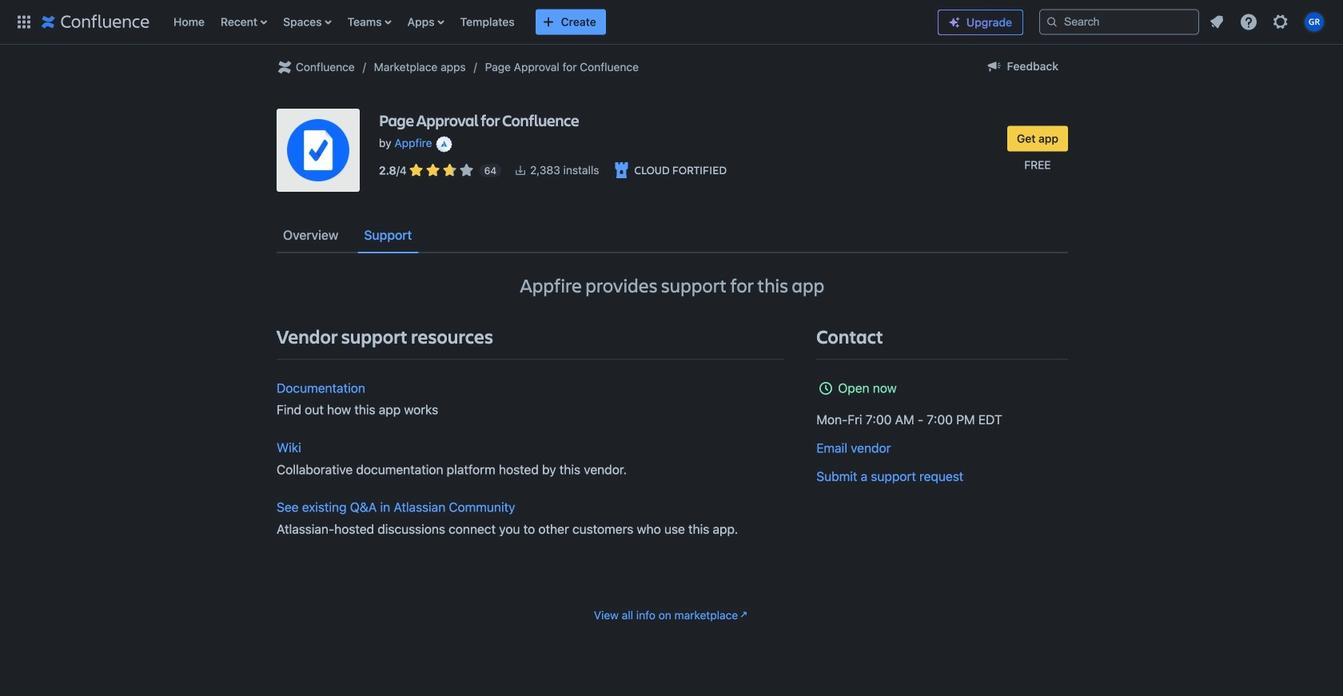 Task type: vqa. For each thing, say whether or not it's contained in the screenshot.
charts,
no



Task type: describe. For each thing, give the bounding box(es) containing it.
support hours image
[[817, 379, 836, 398]]

platinum marketplace partner image
[[432, 136, 452, 152]]

premium image
[[949, 16, 962, 29]]

cloud fortified app badge image
[[612, 161, 632, 180]]

notification icon image
[[1208, 12, 1227, 32]]

list for premium icon
[[1203, 8, 1334, 36]]

appswitcher icon image
[[14, 12, 34, 32]]

list for appswitcher icon in the top of the page
[[166, 0, 926, 44]]

help icon image
[[1240, 12, 1259, 32]]

settings icon image
[[1272, 12, 1291, 32]]

search image
[[1046, 16, 1059, 28]]



Task type: locate. For each thing, give the bounding box(es) containing it.
banner
[[0, 0, 1344, 48]]

global element
[[10, 0, 926, 44]]

2 tab from the left
[[351, 218, 425, 253]]

1 horizontal spatial list
[[1203, 8, 1334, 36]]

tab
[[270, 218, 351, 253], [351, 218, 425, 253]]

0 horizontal spatial list
[[166, 0, 926, 44]]

confluence image
[[42, 12, 150, 32], [42, 12, 150, 32]]

download icon image
[[514, 164, 527, 177]]

Search field
[[1040, 9, 1200, 35]]

1 tab from the left
[[270, 218, 351, 253]]

None search field
[[1040, 9, 1200, 35]]

list
[[166, 0, 926, 44], [1203, 8, 1334, 36]]

context icon image
[[275, 58, 294, 77], [275, 58, 294, 77]]

tab list
[[270, 218, 1069, 253]]



